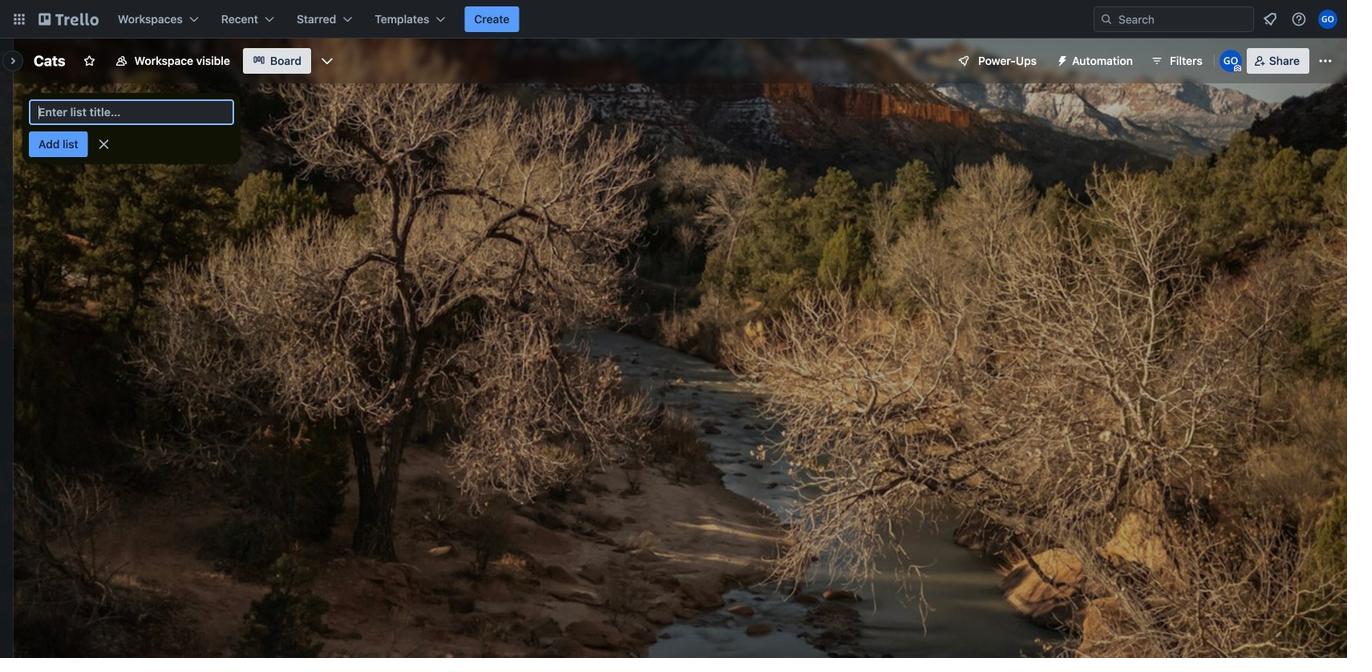 Task type: describe. For each thing, give the bounding box(es) containing it.
show menu image
[[1318, 53, 1334, 69]]

customize views image
[[319, 53, 335, 69]]

this member is an admin of this board. image
[[1234, 65, 1242, 72]]

back to home image
[[39, 6, 99, 32]]

primary element
[[0, 0, 1348, 39]]

gary orlando (garyorlando) image
[[1319, 10, 1338, 29]]

Board name text field
[[26, 48, 73, 74]]

star or unstar board image
[[83, 55, 96, 67]]



Task type: vqa. For each thing, say whether or not it's contained in the screenshot.
the top Create from template… image
no



Task type: locate. For each thing, give the bounding box(es) containing it.
open information menu image
[[1292, 11, 1308, 27]]

0 notifications image
[[1261, 10, 1280, 29]]

sm image
[[1050, 48, 1073, 71]]

Enter list title… text field
[[29, 99, 234, 125]]

cancel list editing image
[[96, 136, 112, 152]]

Search field
[[1113, 7, 1254, 31]]

gary orlando (garyorlando) image
[[1220, 50, 1242, 72]]

search image
[[1101, 13, 1113, 26]]



